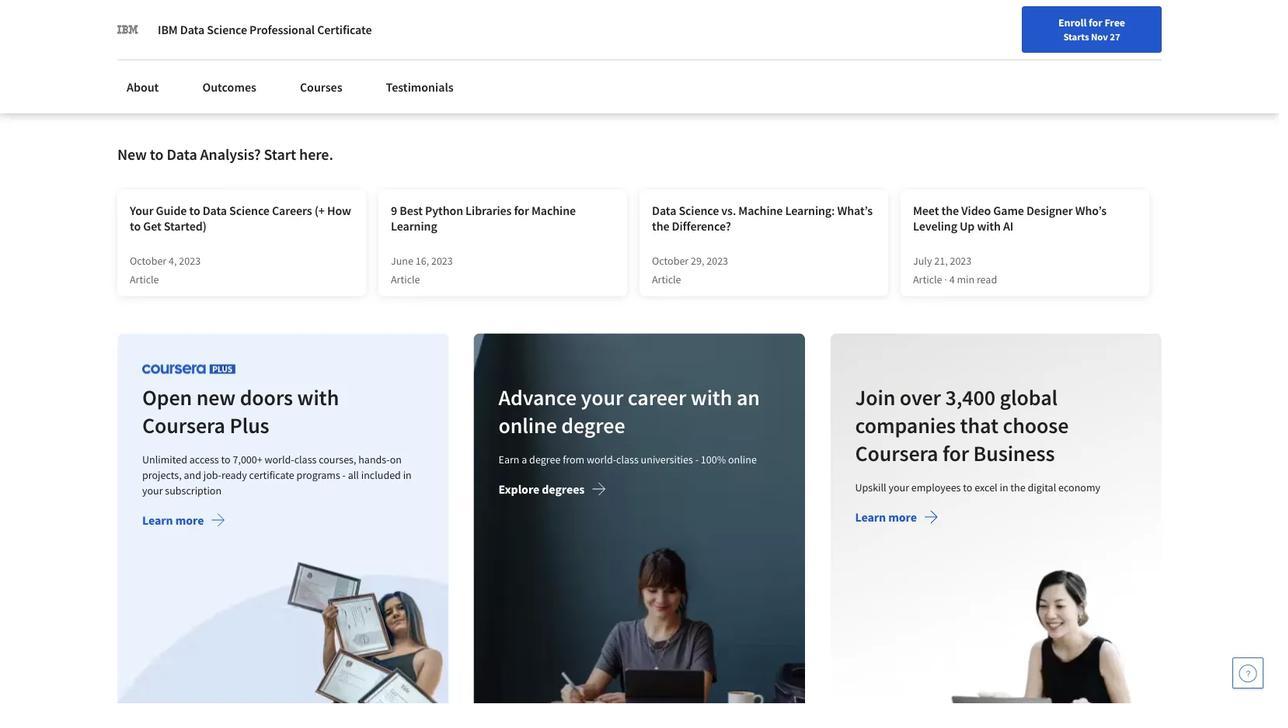 Task type: locate. For each thing, give the bounding box(es) containing it.
1 horizontal spatial degree
[[561, 412, 625, 439]]

for inside enroll for free starts nov 27
[[1089, 16, 1103, 30]]

0 horizontal spatial machine
[[532, 203, 576, 219]]

1 machine from the left
[[532, 203, 576, 219]]

1 vertical spatial coursera
[[855, 440, 938, 467]]

to left get
[[130, 219, 141, 234]]

degree up from
[[561, 412, 625, 439]]

1 horizontal spatial your
[[581, 384, 624, 411]]

coursera
[[142, 412, 225, 439], [855, 440, 938, 467]]

4 2023 from the left
[[950, 254, 972, 268]]

article down get
[[130, 272, 159, 286]]

your for upskill
[[889, 481, 909, 495]]

guide
[[156, 203, 187, 219]]

0 horizontal spatial -
[[342, 468, 346, 482]]

with for advance your career with an online degree
[[691, 384, 733, 411]]

learn more down the subscription
[[142, 513, 204, 528]]

in right excel
[[1000, 481, 1008, 495]]

science left careers
[[229, 203, 270, 219]]

advance
[[499, 384, 577, 411]]

0 vertical spatial for
[[1089, 16, 1103, 30]]

to right guide
[[189, 203, 200, 219]]

employees
[[911, 481, 961, 495]]

science inside data science vs. machine learning: what's the difference?
[[679, 203, 719, 219]]

meet
[[913, 203, 939, 219]]

for
[[1089, 16, 1103, 30], [514, 203, 529, 219], [943, 440, 969, 467]]

the inside data science vs. machine learning: what's the difference?
[[652, 219, 670, 234]]

0 horizontal spatial for
[[514, 203, 529, 219]]

2 vertical spatial for
[[943, 440, 969, 467]]

0 horizontal spatial world-
[[265, 453, 294, 467]]

1 class from the left
[[294, 453, 317, 467]]

october inside october 29, 2023 article
[[652, 254, 689, 268]]

machine right the libraries
[[532, 203, 576, 219]]

in right included
[[403, 468, 412, 482]]

job-
[[203, 468, 221, 482]]

the left up
[[942, 203, 959, 219]]

1 article from the left
[[130, 272, 159, 286]]

1 vertical spatial degree
[[529, 453, 561, 467]]

world-
[[265, 453, 294, 467], [587, 453, 617, 467]]

0 horizontal spatial the
[[652, 219, 670, 234]]

learn down 'projects,'
[[142, 513, 173, 528]]

0 horizontal spatial more
[[175, 513, 204, 528]]

your guide to data science careers (+ how to get started)
[[130, 203, 351, 234]]

1 horizontal spatial in
[[1000, 481, 1008, 495]]

machine inside data science vs. machine learning: what's the difference?
[[739, 203, 783, 219]]

data right ibm
[[180, 22, 204, 37]]

article inside june 16, 2023 article
[[391, 272, 420, 286]]

1 world- from the left
[[265, 453, 294, 467]]

for right the libraries
[[514, 203, 529, 219]]

0 horizontal spatial online
[[499, 412, 557, 439]]

article left the ·
[[913, 272, 942, 286]]

science
[[207, 22, 247, 37], [229, 203, 270, 219], [679, 203, 719, 219]]

1 horizontal spatial machine
[[739, 203, 783, 219]]

article down june
[[391, 272, 420, 286]]

0 vertical spatial online
[[499, 412, 557, 439]]

1 vertical spatial -
[[342, 468, 346, 482]]

coursera inside open new doors with coursera plus
[[142, 412, 225, 439]]

the left digital
[[1011, 481, 1026, 495]]

2023 up min
[[950, 254, 972, 268]]

3 2023 from the left
[[707, 254, 728, 268]]

unlimited access to 7,000+ world-class courses, hands-on projects, and job-ready certificate programs - all included in your subscription
[[142, 453, 412, 498]]

2 machine from the left
[[739, 203, 783, 219]]

on
[[390, 453, 402, 467]]

learn more for the left learn more link
[[142, 513, 204, 528]]

your
[[130, 203, 153, 219]]

2023 right 4,
[[179, 254, 201, 268]]

2023 for to
[[179, 254, 201, 268]]

video
[[961, 203, 991, 219]]

2 horizontal spatial the
[[1011, 481, 1026, 495]]

careers
[[272, 203, 312, 219]]

ibm
[[158, 22, 178, 37]]

more down the employees
[[888, 510, 917, 525]]

october for your guide to data science careers (+ how to get started)
[[130, 254, 166, 268]]

article inside october 29, 2023 article
[[652, 272, 681, 286]]

0 horizontal spatial with
[[297, 384, 339, 411]]

open
[[142, 384, 192, 411]]

None search field
[[222, 10, 595, 41]]

- left all at left
[[342, 468, 346, 482]]

2 class from the left
[[617, 453, 639, 467]]

article for 9 best python libraries for machine learning
[[391, 272, 420, 286]]

1 october from the left
[[130, 254, 166, 268]]

2 october from the left
[[652, 254, 689, 268]]

1 horizontal spatial learn more
[[855, 510, 917, 525]]

1 horizontal spatial -
[[695, 453, 699, 467]]

class up programs
[[294, 453, 317, 467]]

learn
[[855, 510, 886, 525], [142, 513, 173, 528]]

october
[[130, 254, 166, 268], [652, 254, 689, 268]]

1 horizontal spatial coursera
[[855, 440, 938, 467]]

degree right the a
[[529, 453, 561, 467]]

coursera down open
[[142, 412, 225, 439]]

3 article from the left
[[652, 272, 681, 286]]

0 horizontal spatial your
[[142, 484, 163, 498]]

for inside the 9 best python libraries for machine learning
[[514, 203, 529, 219]]

1 horizontal spatial for
[[943, 440, 969, 467]]

2 world- from the left
[[587, 453, 617, 467]]

2023 inside october 29, 2023 article
[[707, 254, 728, 268]]

explore degrees link
[[499, 482, 607, 501]]

starts
[[1064, 30, 1089, 43]]

to up ready
[[221, 453, 231, 467]]

2 horizontal spatial with
[[977, 219, 1001, 234]]

october 29, 2023 article
[[652, 254, 728, 286]]

companies
[[855, 412, 956, 439]]

article inside july 21, 2023 article · 4 min read
[[913, 272, 942, 286]]

2 article from the left
[[391, 272, 420, 286]]

learning
[[391, 219, 437, 234]]

the for upskill your employees to excel in the digital economy
[[1011, 481, 1026, 495]]

coursera inside join over 3,400 global companies that choose coursera for business
[[855, 440, 938, 467]]

online right 100%
[[728, 453, 757, 467]]

unlimited
[[142, 453, 187, 467]]

0 horizontal spatial learn more
[[142, 513, 204, 528]]

learn more
[[855, 510, 917, 525], [142, 513, 204, 528]]

2023 for video
[[950, 254, 972, 268]]

testimonials
[[386, 79, 454, 95]]

all
[[348, 468, 359, 482]]

1 vertical spatial for
[[514, 203, 529, 219]]

data right guide
[[203, 203, 227, 219]]

the
[[942, 203, 959, 219], [652, 219, 670, 234], [1011, 481, 1026, 495]]

0 vertical spatial coursera
[[142, 412, 225, 439]]

class inside 'unlimited access to 7,000+ world-class courses, hands-on projects, and job-ready certificate programs - all included in your subscription'
[[294, 453, 317, 467]]

1 2023 from the left
[[179, 254, 201, 268]]

2023 inside july 21, 2023 article · 4 min read
[[950, 254, 972, 268]]

1 horizontal spatial learn more link
[[855, 510, 939, 529]]

with left an
[[691, 384, 733, 411]]

online inside advance your career with an online degree
[[499, 412, 557, 439]]

0 horizontal spatial degree
[[529, 453, 561, 467]]

- inside 'unlimited access to 7,000+ world-class courses, hands-on projects, and job-ready certificate programs - all included in your subscription'
[[342, 468, 346, 482]]

learn more link down the subscription
[[142, 513, 226, 532]]

0 horizontal spatial class
[[294, 453, 317, 467]]

2023 inside june 16, 2023 article
[[431, 254, 453, 268]]

9 best python libraries for machine learning
[[391, 203, 576, 234]]

2023 inside october 4, 2023 article
[[179, 254, 201, 268]]

1 horizontal spatial with
[[691, 384, 733, 411]]

in
[[403, 468, 412, 482], [1000, 481, 1008, 495]]

1 horizontal spatial october
[[652, 254, 689, 268]]

join over 3,400 global companies that choose coursera for business
[[855, 384, 1069, 467]]

article down difference?
[[652, 272, 681, 286]]

machine
[[532, 203, 576, 219], [739, 203, 783, 219]]

learn more for rightmost learn more link
[[855, 510, 917, 525]]

october left '29,'
[[652, 254, 689, 268]]

your down 'projects,'
[[142, 484, 163, 498]]

world- inside 'unlimited access to 7,000+ world-class courses, hands-on projects, and job-ready certificate programs - all included in your subscription'
[[265, 453, 294, 467]]

0 horizontal spatial coursera
[[142, 412, 225, 439]]

with right doors
[[297, 384, 339, 411]]

explore degrees
[[499, 482, 585, 497]]

world- up certificate on the left bottom
[[265, 453, 294, 467]]

open new doors with coursera plus
[[142, 384, 339, 439]]

learning:
[[785, 203, 835, 219]]

slides element
[[145, 89, 1134, 104]]

0 vertical spatial degree
[[561, 412, 625, 439]]

article for your guide to data science careers (+ how to get started)
[[130, 272, 159, 286]]

your inside advance your career with an online degree
[[581, 384, 624, 411]]

earn a degree from world-class universities - 100% online
[[499, 453, 757, 467]]

learn more down upskill
[[855, 510, 917, 525]]

with for open new doors with coursera plus
[[297, 384, 339, 411]]

up
[[960, 219, 975, 234]]

enroll
[[1059, 16, 1087, 30]]

october inside october 4, 2023 article
[[130, 254, 166, 268]]

to
[[150, 145, 164, 164], [189, 203, 200, 219], [130, 219, 141, 234], [221, 453, 231, 467], [963, 481, 972, 495]]

coursera down the companies
[[855, 440, 938, 467]]

- left 100%
[[695, 453, 699, 467]]

data inside your guide to data science careers (+ how to get started)
[[203, 203, 227, 219]]

october 4, 2023 article
[[130, 254, 201, 286]]

0 horizontal spatial in
[[403, 468, 412, 482]]

data up october 29, 2023 article
[[652, 203, 676, 219]]

to inside 'unlimited access to 7,000+ world-class courses, hands-on projects, and job-ready certificate programs - all included in your subscription'
[[221, 453, 231, 467]]

for up nov
[[1089, 16, 1103, 30]]

learn more link down upskill
[[855, 510, 939, 529]]

2 horizontal spatial for
[[1089, 16, 1103, 30]]

science left vs.
[[679, 203, 719, 219]]

your left career
[[581, 384, 624, 411]]

libraries
[[466, 203, 512, 219]]

game
[[994, 203, 1024, 219]]

1 horizontal spatial world-
[[587, 453, 617, 467]]

1 vertical spatial online
[[728, 453, 757, 467]]

1 horizontal spatial class
[[617, 453, 639, 467]]

ibm image
[[117, 19, 139, 40]]

a
[[522, 453, 527, 467]]

more down the subscription
[[175, 513, 204, 528]]

29,
[[691, 254, 704, 268]]

article for data science vs. machine learning: what's the difference?
[[652, 272, 681, 286]]

with left ai
[[977, 219, 1001, 234]]

machine right vs.
[[739, 203, 783, 219]]

machine inside the 9 best python libraries for machine learning
[[532, 203, 576, 219]]

october left 4,
[[130, 254, 166, 268]]

python
[[425, 203, 463, 219]]

with inside meet the video game designer who's leveling up with ai
[[977, 219, 1001, 234]]

1 horizontal spatial the
[[942, 203, 959, 219]]

2023 right '29,'
[[707, 254, 728, 268]]

ibm data science professional certificate
[[158, 22, 372, 37]]

with inside open new doors with coursera plus
[[297, 384, 339, 411]]

learn more link
[[855, 510, 939, 529], [142, 513, 226, 532]]

4 article from the left
[[913, 272, 942, 286]]

with inside advance your career with an online degree
[[691, 384, 733, 411]]

4,
[[169, 254, 177, 268]]

professional
[[250, 22, 315, 37]]

2 2023 from the left
[[431, 254, 453, 268]]

learn down upskill
[[855, 510, 886, 525]]

article inside october 4, 2023 article
[[130, 272, 159, 286]]

coursera plus image
[[142, 364, 235, 374]]

0 horizontal spatial october
[[130, 254, 166, 268]]

2023 right 16,
[[431, 254, 453, 268]]

2023
[[179, 254, 201, 268], [431, 254, 453, 268], [707, 254, 728, 268], [950, 254, 972, 268]]

here.
[[299, 145, 333, 164]]

min
[[957, 272, 975, 286]]

data science vs. machine learning: what's the difference?
[[652, 203, 873, 234]]

online down advance
[[499, 412, 557, 439]]

class
[[294, 453, 317, 467], [617, 453, 639, 467]]

english
[[981, 17, 1019, 33]]

read
[[977, 272, 997, 286]]

for down that
[[943, 440, 969, 467]]

earn
[[499, 453, 520, 467]]

2 horizontal spatial your
[[889, 481, 909, 495]]

class left universities
[[617, 453, 639, 467]]

the for data science vs. machine learning: what's the difference?
[[652, 219, 670, 234]]

business
[[973, 440, 1055, 467]]

started)
[[164, 219, 207, 234]]

the left difference?
[[652, 219, 670, 234]]

world- right from
[[587, 453, 617, 467]]

your right upskill
[[889, 481, 909, 495]]



Task type: vqa. For each thing, say whether or not it's contained in the screenshot.
NUMBER
no



Task type: describe. For each thing, give the bounding box(es) containing it.
data inside data science vs. machine learning: what's the difference?
[[652, 203, 676, 219]]

coursera image
[[19, 13, 117, 37]]

outcomes
[[202, 79, 256, 95]]

explore
[[499, 482, 540, 497]]

meet the video game designer who's leveling up with ai
[[913, 203, 1107, 234]]

nov
[[1091, 30, 1108, 43]]

2023 for vs.
[[707, 254, 728, 268]]

1 horizontal spatial online
[[728, 453, 757, 467]]

certificate
[[317, 22, 372, 37]]

3,400
[[945, 384, 996, 411]]

over
[[900, 384, 941, 411]]

programs
[[297, 468, 340, 482]]

science inside your guide to data science careers (+ how to get started)
[[229, 203, 270, 219]]

english button
[[953, 0, 1047, 51]]

data left analysis?
[[167, 145, 197, 164]]

july
[[913, 254, 932, 268]]

an
[[737, 384, 760, 411]]

in inside 'unlimited access to 7,000+ world-class courses, hands-on projects, and job-ready certificate programs - all included in your subscription'
[[403, 468, 412, 482]]

9
[[391, 203, 397, 219]]

science left professional
[[207, 22, 247, 37]]

what's
[[837, 203, 873, 219]]

difference?
[[672, 219, 731, 234]]

21,
[[934, 254, 948, 268]]

to left excel
[[963, 481, 972, 495]]

start
[[264, 145, 296, 164]]

enroll for free starts nov 27
[[1059, 16, 1125, 43]]

certificate
[[249, 468, 294, 482]]

designer
[[1027, 203, 1073, 219]]

new to data analysis? start here.
[[117, 145, 333, 164]]

about
[[127, 79, 159, 95]]

courses,
[[319, 453, 356, 467]]

from
[[563, 453, 585, 467]]

degree inside advance your career with an online degree
[[561, 412, 625, 439]]

the inside meet the video game designer who's leveling up with ai
[[942, 203, 959, 219]]

plus
[[230, 412, 269, 439]]

testimonials link
[[377, 70, 463, 104]]

advance your career with an online degree
[[499, 384, 760, 439]]

upskill
[[855, 481, 886, 495]]

choose
[[1003, 412, 1069, 439]]

(+
[[314, 203, 325, 219]]

class for universities
[[617, 453, 639, 467]]

article for meet the video game designer who's leveling up with ai
[[913, 272, 942, 286]]

subscription
[[165, 484, 222, 498]]

27
[[1110, 30, 1120, 43]]

1 horizontal spatial learn
[[855, 510, 886, 525]]

·
[[945, 272, 947, 286]]

world- for 7,000+
[[265, 453, 294, 467]]

digital
[[1028, 481, 1056, 495]]

0 horizontal spatial learn more link
[[142, 513, 226, 532]]

hands-
[[358, 453, 390, 467]]

october for data science vs. machine learning: what's the difference?
[[652, 254, 689, 268]]

world- for from
[[587, 453, 617, 467]]

june 16, 2023 article
[[391, 254, 453, 286]]

class for courses,
[[294, 453, 317, 467]]

ai
[[1003, 219, 1014, 234]]

global
[[1000, 384, 1058, 411]]

free
[[1105, 16, 1125, 30]]

courses link
[[291, 70, 352, 104]]

0 horizontal spatial learn
[[142, 513, 173, 528]]

june
[[391, 254, 413, 268]]

universities
[[641, 453, 693, 467]]

excel
[[975, 481, 998, 495]]

who's
[[1076, 203, 1107, 219]]

show notifications image
[[1069, 19, 1088, 38]]

100%
[[701, 453, 726, 467]]

join
[[855, 384, 895, 411]]

2023 for python
[[431, 254, 453, 268]]

new
[[117, 145, 147, 164]]

economy
[[1058, 481, 1100, 495]]

0 vertical spatial -
[[695, 453, 699, 467]]

for inside join over 3,400 global companies that choose coursera for business
[[943, 440, 969, 467]]

included
[[361, 468, 401, 482]]

new
[[196, 384, 236, 411]]

analysis?
[[200, 145, 261, 164]]

learner umakant india image
[[170, 0, 646, 76]]

that
[[960, 412, 999, 439]]

outcomes link
[[193, 70, 266, 104]]

best
[[400, 203, 423, 219]]

about link
[[117, 70, 168, 104]]

your inside 'unlimited access to 7,000+ world-class courses, hands-on projects, and job-ready certificate programs - all included in your subscription'
[[142, 484, 163, 498]]

16,
[[416, 254, 429, 268]]

how
[[327, 203, 351, 219]]

ready
[[221, 468, 247, 482]]

july 21, 2023 article · 4 min read
[[913, 254, 997, 286]]

projects,
[[142, 468, 182, 482]]

upskill your employees to excel in the digital economy
[[855, 481, 1100, 495]]

help center image
[[1239, 665, 1258, 683]]

1 horizontal spatial more
[[888, 510, 917, 525]]

to right the new
[[150, 145, 164, 164]]

doors
[[240, 384, 293, 411]]

degrees
[[542, 482, 585, 497]]

4
[[949, 272, 955, 286]]

access
[[189, 453, 219, 467]]

courses
[[300, 79, 342, 95]]

vs.
[[721, 203, 736, 219]]

your for advance
[[581, 384, 624, 411]]

leveling
[[913, 219, 957, 234]]

get
[[143, 219, 161, 234]]



